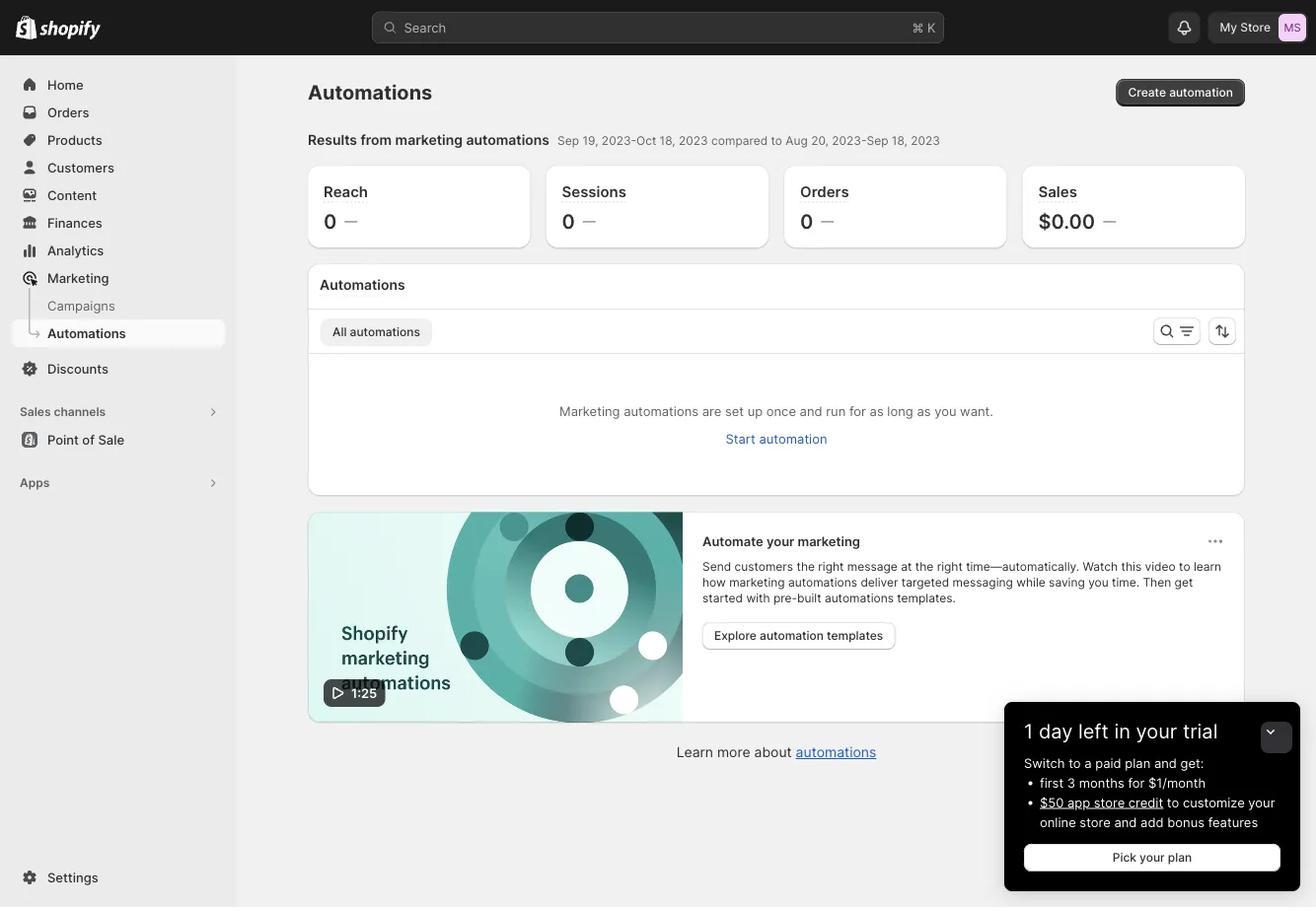 Task type: vqa. For each thing, say whether or not it's contained in the screenshot.


Task type: locate. For each thing, give the bounding box(es) containing it.
2 vertical spatial and
[[1114, 815, 1137, 830]]

marketing for your
[[798, 534, 860, 549]]

1 vertical spatial marketing
[[559, 404, 620, 419]]

1 vertical spatial store
[[1080, 815, 1111, 830]]

as left the long
[[870, 404, 884, 419]]

1 horizontal spatial 0
[[562, 209, 575, 233]]

1 vertical spatial for
[[1128, 775, 1145, 791]]

18,
[[660, 134, 675, 148], [892, 134, 908, 148]]

1 day left in your trial button
[[1004, 702, 1300, 744]]

18, right 20,
[[892, 134, 908, 148]]

your inside dropdown button
[[1136, 720, 1177, 744]]

1 horizontal spatial and
[[1114, 815, 1137, 830]]

k
[[927, 20, 936, 35]]

send customers the right message at the right time—automatically. watch this video to learn how marketing automations deliver targeted messaging while saving you time. then get started with pre-built automations templates.
[[702, 560, 1221, 606]]

from
[[361, 132, 392, 148]]

2 — from the left
[[583, 213, 596, 228]]

0 inside sessions 0 —
[[562, 209, 575, 233]]

automations up "built"
[[788, 576, 857, 590]]

1 horizontal spatial marketing
[[729, 576, 785, 590]]

you down watch at the bottom right of page
[[1088, 576, 1109, 590]]

you left want.
[[934, 404, 956, 419]]

1:25
[[351, 685, 377, 701]]

0 vertical spatial automation
[[1169, 85, 1233, 100]]

automations up all automations
[[320, 277, 405, 294]]

sales up point at the left of page
[[20, 405, 51, 419]]

plan
[[1125, 756, 1151, 771], [1168, 851, 1192, 865]]

0 horizontal spatial plan
[[1125, 756, 1151, 771]]

0 vertical spatial marketing
[[395, 132, 463, 148]]

point
[[47, 432, 79, 447]]

sales up $0.00 in the top right of the page
[[1038, 183, 1077, 200]]

for inside 1 day left in your trial element
[[1128, 775, 1145, 791]]

create automation
[[1128, 85, 1233, 100]]

point of sale link
[[12, 426, 225, 454]]

as
[[870, 404, 884, 419], [917, 404, 931, 419]]

1 horizontal spatial you
[[1088, 576, 1109, 590]]

2023-
[[602, 134, 636, 148], [832, 134, 867, 148]]

store
[[1094, 795, 1125, 810], [1080, 815, 1111, 830]]

4 — from the left
[[1103, 213, 1116, 228]]

1 vertical spatial sales
[[20, 405, 51, 419]]

1 horizontal spatial 2023-
[[832, 134, 867, 148]]

saving
[[1049, 576, 1085, 590]]

automations right all
[[350, 325, 420, 339]]

0 vertical spatial you
[[934, 404, 956, 419]]

sales for $0.00
[[1038, 183, 1077, 200]]

for right run
[[849, 404, 866, 419]]

your right in
[[1136, 720, 1177, 744]]

get
[[1175, 576, 1193, 590]]

0 down reach
[[324, 209, 337, 233]]

1 horizontal spatial 2023
[[911, 134, 940, 148]]

automations left 19,
[[466, 132, 550, 148]]

sales channels button
[[12, 399, 225, 426]]

— inside orders 0 —
[[821, 213, 834, 228]]

plan down bonus at right bottom
[[1168, 851, 1192, 865]]

all
[[332, 325, 347, 339]]

1 horizontal spatial sales
[[1038, 183, 1077, 200]]

orders down home
[[47, 105, 89, 120]]

1 horizontal spatial plan
[[1168, 851, 1192, 865]]

1 vertical spatial marketing
[[798, 534, 860, 549]]

0 horizontal spatial for
[[849, 404, 866, 419]]

my
[[1220, 20, 1237, 35]]

1 vertical spatial orders
[[800, 183, 849, 200]]

and left add
[[1114, 815, 1137, 830]]

1 horizontal spatial as
[[917, 404, 931, 419]]

want.
[[960, 404, 993, 419]]

automation down the pre- in the right of the page
[[760, 629, 824, 643]]

1 horizontal spatial right
[[937, 560, 963, 574]]

1 vertical spatial you
[[1088, 576, 1109, 590]]

0 vertical spatial orders
[[47, 105, 89, 120]]

automations link
[[12, 320, 225, 347]]

0 vertical spatial and
[[800, 404, 822, 419]]

0 vertical spatial marketing
[[47, 270, 109, 286]]

automation for create
[[1169, 85, 1233, 100]]

app
[[1067, 795, 1090, 810]]

1 — from the left
[[345, 213, 357, 228]]

2 vertical spatial marketing
[[729, 576, 785, 590]]

0 for orders 0 —
[[800, 209, 813, 233]]

right up "built"
[[818, 560, 844, 574]]

sales inside the sales $0.00 —
[[1038, 183, 1077, 200]]

0 horizontal spatial marketing
[[395, 132, 463, 148]]

all automations
[[332, 325, 420, 339]]

analytics link
[[12, 237, 225, 264]]

— inside sessions 0 —
[[583, 213, 596, 228]]

the up "targeted"
[[915, 560, 934, 574]]

3 — from the left
[[821, 213, 834, 228]]

store down '$50 app store credit'
[[1080, 815, 1111, 830]]

— down reach
[[345, 213, 357, 228]]

1 right from the left
[[818, 560, 844, 574]]

$1/month
[[1148, 775, 1206, 791]]

get:
[[1180, 756, 1204, 771]]

1 horizontal spatial marketing
[[559, 404, 620, 419]]

to up "get"
[[1179, 560, 1190, 574]]

my store image
[[1279, 14, 1306, 41]]

as right the long
[[917, 404, 931, 419]]

1 vertical spatial and
[[1154, 756, 1177, 771]]

apps button
[[12, 470, 225, 497]]

1 horizontal spatial 18,
[[892, 134, 908, 148]]

start automation
[[726, 431, 827, 446]]

point of sale
[[47, 432, 124, 447]]

2 horizontal spatial marketing
[[798, 534, 860, 549]]

$50 app store credit
[[1040, 795, 1163, 810]]

and up $1/month
[[1154, 756, 1177, 771]]

day
[[1039, 720, 1073, 744]]

pick your plan link
[[1024, 845, 1281, 872]]

2 sep from the left
[[867, 134, 888, 148]]

finances link
[[12, 209, 225, 237]]

0 horizontal spatial right
[[818, 560, 844, 574]]

marketing
[[395, 132, 463, 148], [798, 534, 860, 549], [729, 576, 785, 590]]

— for sessions 0 —
[[583, 213, 596, 228]]

sessions 0 —
[[562, 183, 626, 233]]

marketing up with
[[729, 576, 785, 590]]

to left the 'a'
[[1069, 756, 1081, 771]]

0 horizontal spatial you
[[934, 404, 956, 419]]

up
[[747, 404, 763, 419]]

0 vertical spatial sales
[[1038, 183, 1077, 200]]

2023- right 19,
[[602, 134, 636, 148]]

0 for sessions 0 —
[[562, 209, 575, 233]]

— inside the sales $0.00 —
[[1103, 213, 1116, 228]]

0 horizontal spatial 2023-
[[602, 134, 636, 148]]

0 horizontal spatial and
[[800, 404, 822, 419]]

automation down once
[[759, 431, 827, 446]]

— right $0.00 in the top right of the page
[[1103, 213, 1116, 228]]

for up "credit"
[[1128, 775, 1145, 791]]

to
[[771, 134, 782, 148], [1179, 560, 1190, 574], [1069, 756, 1081, 771], [1167, 795, 1179, 810]]

sep left 19,
[[557, 134, 579, 148]]

to down $1/month
[[1167, 795, 1179, 810]]

automations up from
[[308, 80, 432, 105]]

1 horizontal spatial orders
[[800, 183, 849, 200]]

0 down sessions
[[562, 209, 575, 233]]

orders
[[47, 105, 89, 120], [800, 183, 849, 200]]

1 2023 from the left
[[679, 134, 708, 148]]

to left aug
[[771, 134, 782, 148]]

marketing right from
[[395, 132, 463, 148]]

sales
[[1038, 183, 1077, 200], [20, 405, 51, 419]]

2023- right 20,
[[832, 134, 867, 148]]

2 vertical spatial automation
[[760, 629, 824, 643]]

learn
[[676, 744, 713, 761]]

3 0 from the left
[[800, 209, 813, 233]]

0 horizontal spatial 2023
[[679, 134, 708, 148]]

— for sales $0.00 —
[[1103, 213, 1116, 228]]

1 the from the left
[[797, 560, 815, 574]]

1 horizontal spatial for
[[1128, 775, 1145, 791]]

automations down campaigns
[[47, 326, 126, 341]]

learn more about automations
[[676, 744, 876, 761]]

customers
[[47, 160, 114, 175]]

marketing for from
[[395, 132, 463, 148]]

2 horizontal spatial 0
[[800, 209, 813, 233]]

0 horizontal spatial the
[[797, 560, 815, 574]]

marketing up message
[[798, 534, 860, 549]]

left
[[1078, 720, 1109, 744]]

search
[[404, 20, 446, 35]]

0
[[324, 209, 337, 233], [562, 209, 575, 233], [800, 209, 813, 233]]

marketing link
[[12, 264, 225, 292]]

and inside to customize your online store and add bonus features
[[1114, 815, 1137, 830]]

months
[[1079, 775, 1124, 791]]

1 horizontal spatial the
[[915, 560, 934, 574]]

targeted
[[902, 576, 949, 590]]

reach 0 —
[[324, 183, 368, 233]]

right up "targeted"
[[937, 560, 963, 574]]

automation right create
[[1169, 85, 1233, 100]]

bonus
[[1167, 815, 1205, 830]]

0 inside orders 0 —
[[800, 209, 813, 233]]

the up "built"
[[797, 560, 815, 574]]

and left run
[[800, 404, 822, 419]]

2023
[[679, 134, 708, 148], [911, 134, 940, 148]]

0 inside "reach 0 —"
[[324, 209, 337, 233]]

and for switch
[[1154, 756, 1177, 771]]

your up features
[[1248, 795, 1275, 810]]

2 right from the left
[[937, 560, 963, 574]]

0 down aug
[[800, 209, 813, 233]]

first
[[1040, 775, 1064, 791]]

2 18, from the left
[[892, 134, 908, 148]]

for
[[849, 404, 866, 419], [1128, 775, 1145, 791]]

then
[[1143, 576, 1171, 590]]

2 0 from the left
[[562, 209, 575, 233]]

started
[[702, 591, 743, 606]]

2 horizontal spatial and
[[1154, 756, 1177, 771]]

0 horizontal spatial marketing
[[47, 270, 109, 286]]

orders for orders 0 —
[[800, 183, 849, 200]]

18, right oct
[[660, 134, 675, 148]]

finances
[[47, 215, 102, 230]]

orders down 20,
[[800, 183, 849, 200]]

$0.00
[[1038, 209, 1095, 233]]

credit
[[1128, 795, 1163, 810]]

marketing for marketing
[[47, 270, 109, 286]]

— inside "reach 0 —"
[[345, 213, 357, 228]]

0 horizontal spatial sep
[[557, 134, 579, 148]]

1:25 button
[[308, 512, 683, 723]]

0 horizontal spatial as
[[870, 404, 884, 419]]

sales inside button
[[20, 405, 51, 419]]

automations
[[308, 80, 432, 105], [320, 277, 405, 294], [47, 326, 126, 341]]

first 3 months for $1/month
[[1040, 775, 1206, 791]]

plan up 'first 3 months for $1/month'
[[1125, 756, 1151, 771]]

0 horizontal spatial orders
[[47, 105, 89, 120]]

sep right 20,
[[867, 134, 888, 148]]

this
[[1121, 560, 1142, 574]]

2 vertical spatial automations
[[47, 326, 126, 341]]

sep
[[557, 134, 579, 148], [867, 134, 888, 148]]

1 horizontal spatial sep
[[867, 134, 888, 148]]

1 day left in your trial
[[1024, 720, 1218, 744]]

create automation link
[[1116, 79, 1245, 107]]

1 as from the left
[[870, 404, 884, 419]]

0 horizontal spatial sales
[[20, 405, 51, 419]]

1 2023- from the left
[[602, 134, 636, 148]]

— down sessions
[[583, 213, 596, 228]]

about
[[754, 744, 792, 761]]

1 0 from the left
[[324, 209, 337, 233]]

home link
[[12, 71, 225, 99]]

19,
[[582, 134, 598, 148]]

0 vertical spatial for
[[849, 404, 866, 419]]

paid
[[1095, 756, 1121, 771]]

0 horizontal spatial 0
[[324, 209, 337, 233]]

1 vertical spatial automation
[[759, 431, 827, 446]]

switch to a paid plan and get:
[[1024, 756, 1204, 771]]

0 horizontal spatial 18,
[[660, 134, 675, 148]]

store down months
[[1094, 795, 1125, 810]]

— down 20,
[[821, 213, 834, 228]]



Task type: describe. For each thing, give the bounding box(es) containing it.
automate
[[702, 534, 763, 549]]

— for orders 0 —
[[821, 213, 834, 228]]

switch
[[1024, 756, 1065, 771]]

automations left are
[[624, 404, 699, 419]]

$50
[[1040, 795, 1064, 810]]

results from marketing automations sep 19, 2023-oct 18, 2023 compared to aug 20, 2023-sep 18, 2023
[[308, 132, 940, 148]]

automations right about
[[796, 744, 876, 761]]

explore
[[714, 629, 757, 643]]

pre-
[[773, 591, 797, 606]]

0 vertical spatial plan
[[1125, 756, 1151, 771]]

0 vertical spatial store
[[1094, 795, 1125, 810]]

to inside to customize your online store and add bonus features
[[1167, 795, 1179, 810]]

1 vertical spatial automations
[[320, 277, 405, 294]]

in
[[1114, 720, 1131, 744]]

automations inside 'button'
[[350, 325, 420, 339]]

content
[[47, 187, 97, 203]]

⌘ k
[[912, 20, 936, 35]]

marketing automations are set up once and run for as long as you want.
[[559, 404, 993, 419]]

how
[[702, 576, 726, 590]]

long
[[887, 404, 913, 419]]

of
[[82, 432, 95, 447]]

automate your marketing
[[702, 534, 860, 549]]

1 day left in your trial element
[[1004, 754, 1300, 892]]

1 18, from the left
[[660, 134, 675, 148]]

while
[[1016, 576, 1046, 590]]

1
[[1024, 720, 1033, 744]]

to customize your online store and add bonus features
[[1040, 795, 1275, 830]]

set
[[725, 404, 744, 419]]

⌘
[[912, 20, 924, 35]]

to inside send customers the right message at the right time—automatically. watch this video to learn how marketing automations deliver targeted messaging while saving you time. then get started with pre-built automations templates.
[[1179, 560, 1190, 574]]

customers link
[[12, 154, 225, 182]]

settings
[[47, 870, 98, 885]]

settings link
[[12, 864, 225, 892]]

create
[[1128, 85, 1166, 100]]

point of sale button
[[0, 426, 237, 454]]

compared
[[711, 134, 768, 148]]

— for reach 0 —
[[345, 213, 357, 228]]

explore automation templates link
[[702, 623, 895, 650]]

2 as from the left
[[917, 404, 931, 419]]

0 vertical spatial automations
[[308, 80, 432, 105]]

automations down deliver
[[825, 591, 894, 606]]

your inside to customize your online store and add bonus features
[[1248, 795, 1275, 810]]

message
[[847, 560, 898, 574]]

watch
[[1083, 560, 1118, 574]]

video
[[1145, 560, 1176, 574]]

time—automatically.
[[966, 560, 1079, 574]]

automations link
[[796, 744, 876, 761]]

start
[[726, 431, 756, 446]]

with
[[746, 591, 770, 606]]

to inside results from marketing automations sep 19, 2023-oct 18, 2023 compared to aug 20, 2023-sep 18, 2023
[[771, 134, 782, 148]]

learn
[[1194, 560, 1221, 574]]

2 2023 from the left
[[911, 134, 940, 148]]

marketing inside send customers the right message at the right time—automatically. watch this video to learn how marketing automations deliver targeted messaging while saving you time. then get started with pre-built automations templates.
[[729, 576, 785, 590]]

discounts
[[47, 361, 109, 376]]

home
[[47, 77, 83, 92]]

sales channels
[[20, 405, 106, 419]]

templates.
[[897, 591, 956, 606]]

and for to
[[1114, 815, 1137, 830]]

products
[[47, 132, 102, 147]]

store inside to customize your online store and add bonus features
[[1080, 815, 1111, 830]]

sessions
[[562, 183, 626, 200]]

products link
[[12, 126, 225, 154]]

at
[[901, 560, 912, 574]]

add
[[1141, 815, 1164, 830]]

all automations button
[[321, 319, 432, 346]]

sales for channels
[[20, 405, 51, 419]]

discounts link
[[12, 355, 225, 383]]

20,
[[811, 134, 829, 148]]

analytics
[[47, 243, 104, 258]]

3
[[1067, 775, 1075, 791]]

are
[[702, 404, 721, 419]]

sale
[[98, 432, 124, 447]]

my store
[[1220, 20, 1271, 35]]

marketing for marketing automations are set up once and run for as long as you want.
[[559, 404, 620, 419]]

campaigns
[[47, 298, 115, 313]]

customers
[[734, 560, 793, 574]]

channels
[[54, 405, 106, 419]]

results
[[308, 132, 357, 148]]

features
[[1208, 815, 1258, 830]]

send
[[702, 560, 731, 574]]

trial
[[1183, 720, 1218, 744]]

2 2023- from the left
[[832, 134, 867, 148]]

oct
[[636, 134, 656, 148]]

2 the from the left
[[915, 560, 934, 574]]

shopify image
[[16, 15, 37, 39]]

orders for orders
[[47, 105, 89, 120]]

campaigns link
[[12, 292, 225, 320]]

orders 0 —
[[800, 183, 849, 233]]

more
[[717, 744, 750, 761]]

your right pick
[[1140, 851, 1165, 865]]

automation for explore
[[760, 629, 824, 643]]

1 vertical spatial plan
[[1168, 851, 1192, 865]]

shopify image
[[40, 20, 101, 40]]

0 for reach 0 —
[[324, 209, 337, 233]]

1 sep from the left
[[557, 134, 579, 148]]

you inside send customers the right message at the right time—automatically. watch this video to learn how marketing automations deliver targeted messaging while saving you time. then get started with pre-built automations templates.
[[1088, 576, 1109, 590]]

your up "customers" at bottom right
[[767, 534, 794, 549]]

run
[[826, 404, 846, 419]]

orders link
[[12, 99, 225, 126]]

automation for start
[[759, 431, 827, 446]]

customize
[[1183, 795, 1245, 810]]

online
[[1040, 815, 1076, 830]]

start automation link
[[714, 425, 839, 453]]



